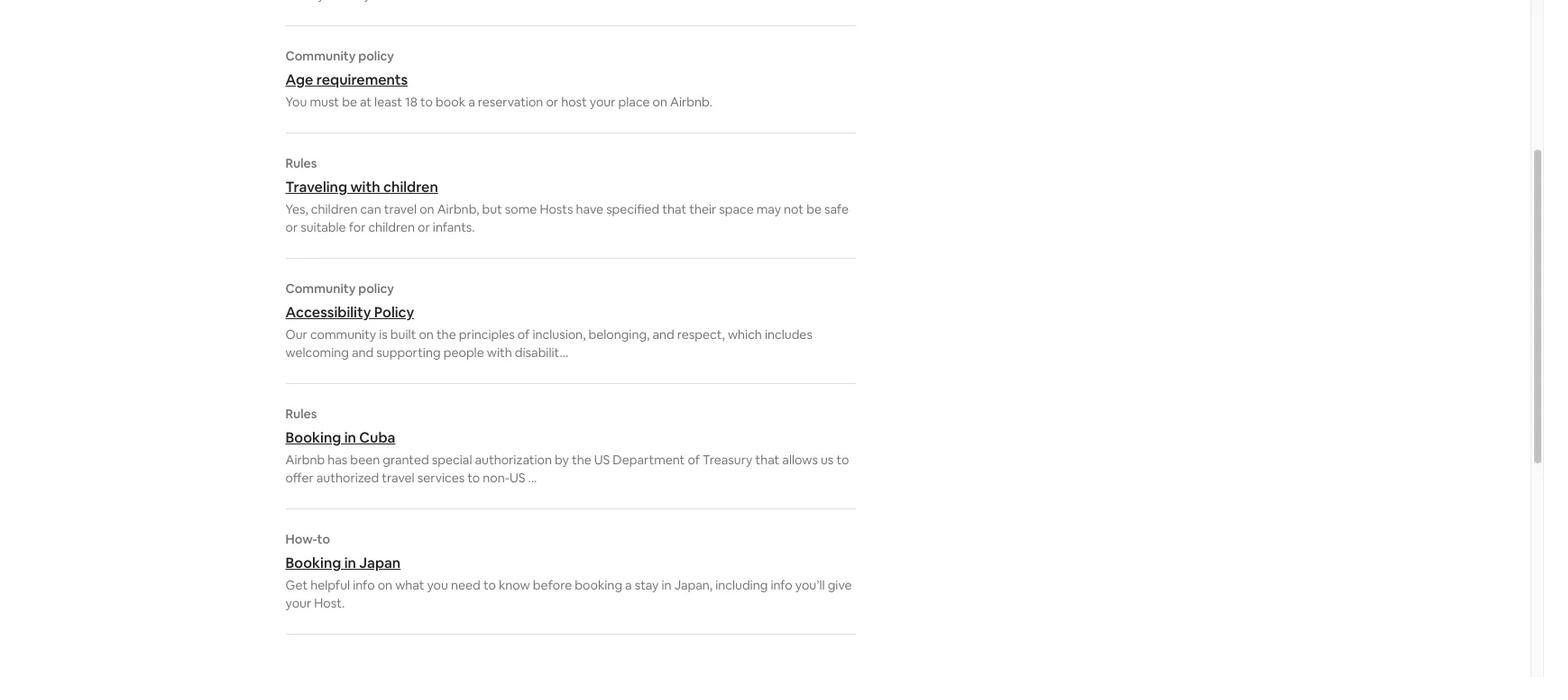 Task type: describe. For each thing, give the bounding box(es) containing it.
0 vertical spatial children
[[383, 178, 438, 197]]

how-
[[285, 531, 317, 547]]

you
[[285, 94, 307, 110]]

is
[[379, 326, 388, 343]]

…
[[528, 470, 537, 486]]

accessibility
[[285, 303, 371, 322]]

us
[[821, 452, 834, 468]]

age requirements element
[[285, 48, 855, 111]]

at
[[360, 94, 372, 110]]

least
[[374, 94, 402, 110]]

been
[[350, 452, 380, 468]]

on for booking in japan
[[378, 577, 392, 593]]

your inside community policy age requirements you must be at least 18 to book a reservation or host your place on airbnb.
[[590, 94, 616, 110]]

japan,
[[674, 577, 713, 593]]

stay
[[635, 577, 659, 593]]

2 vertical spatial children
[[368, 219, 415, 235]]

may
[[756, 201, 781, 217]]

airbnb,
[[437, 201, 479, 217]]

has
[[328, 452, 348, 468]]

suitable
[[301, 219, 346, 235]]

you
[[427, 577, 448, 593]]

respect,
[[677, 326, 725, 343]]

includes
[[765, 326, 812, 343]]

for
[[349, 219, 366, 235]]

need
[[451, 577, 481, 593]]

1 vertical spatial in
[[344, 554, 356, 573]]

of inside community policy accessibility policy our community is built on the principles of inclusion, belonging, and respect, which includes welcoming and supporting people with disabilit…
[[518, 326, 530, 343]]

granted
[[383, 452, 429, 468]]

0 vertical spatial us
[[594, 452, 610, 468]]

place
[[618, 94, 650, 110]]

community policy accessibility policy our community is built on the principles of inclusion, belonging, and respect, which includes welcoming and supporting people with disabilit…
[[285, 280, 812, 361]]

belonging,
[[588, 326, 650, 343]]

community for age
[[285, 48, 356, 64]]

a inside community policy age requirements you must be at least 18 to book a reservation or host your place on airbnb.
[[468, 94, 475, 110]]

host
[[561, 94, 587, 110]]

airbnb.
[[670, 94, 712, 110]]

some
[[505, 201, 537, 217]]

traveling with children element
[[285, 155, 855, 236]]

authorization
[[475, 452, 552, 468]]

can
[[360, 201, 381, 217]]

0 horizontal spatial or
[[285, 219, 298, 235]]

space
[[719, 201, 754, 217]]

which
[[728, 326, 762, 343]]

that inside 'rules traveling with children yes, children can travel on airbnb, but some hosts have specified that their space may not be safe or suitable for children or infants.'
[[662, 201, 686, 217]]

to right need
[[483, 577, 496, 593]]

traveling with children link
[[285, 178, 855, 197]]

the inside community policy accessibility policy our community is built on the principles of inclusion, belonging, and respect, which includes welcoming and supporting people with disabilit…
[[436, 326, 456, 343]]

rules for booking
[[285, 406, 317, 422]]

their
[[689, 201, 716, 217]]

travel inside rules booking in cuba airbnb has been granted special authorization by the us department of treasury that allows us to offer authorized travel services to non-us …
[[382, 470, 415, 486]]

to up helpful at the bottom left of page
[[317, 531, 330, 547]]

non-
[[483, 470, 510, 486]]

department
[[613, 452, 685, 468]]

give
[[828, 577, 852, 593]]

or inside community policy age requirements you must be at least 18 to book a reservation or host your place on airbnb.
[[546, 94, 558, 110]]

community policy age requirements you must be at least 18 to book a reservation or host your place on airbnb.
[[285, 48, 712, 110]]

booking inside how-to booking in japan get helpful info on what you need to know before booking a stay in japan, including info you'll give your host.
[[285, 554, 341, 573]]

1 vertical spatial children
[[311, 201, 358, 217]]

treasury
[[703, 452, 753, 468]]

people
[[443, 345, 484, 361]]

infants.
[[433, 219, 475, 235]]

on inside community policy age requirements you must be at least 18 to book a reservation or host your place on airbnb.
[[653, 94, 667, 110]]

must
[[310, 94, 339, 110]]

policy for policy
[[358, 280, 394, 297]]

hosts
[[540, 201, 573, 217]]

you'll
[[795, 577, 825, 593]]

reservation
[[478, 94, 543, 110]]

0 horizontal spatial and
[[352, 345, 374, 361]]

policy
[[374, 303, 414, 322]]



Task type: locate. For each thing, give the bounding box(es) containing it.
but
[[482, 201, 502, 217]]

to right us
[[836, 452, 849, 468]]

cuba
[[359, 428, 395, 447]]

community up accessibility
[[285, 280, 356, 297]]

policy up requirements on the top left
[[358, 48, 394, 64]]

community inside community policy age requirements you must be at least 18 to book a reservation or host your place on airbnb.
[[285, 48, 356, 64]]

1 vertical spatial us
[[510, 470, 525, 486]]

0 vertical spatial be
[[342, 94, 357, 110]]

0 vertical spatial of
[[518, 326, 530, 343]]

1 vertical spatial and
[[352, 345, 374, 361]]

your right host
[[590, 94, 616, 110]]

2 vertical spatial in
[[662, 577, 672, 593]]

1 horizontal spatial that
[[755, 452, 779, 468]]

a inside how-to booking in japan get helpful info on what you need to know before booking a stay in japan, including info you'll give your host.
[[625, 577, 632, 593]]

1 vertical spatial policy
[[358, 280, 394, 297]]

a
[[468, 94, 475, 110], [625, 577, 632, 593]]

what
[[395, 577, 424, 593]]

or left infants.
[[418, 219, 430, 235]]

0 vertical spatial rules
[[285, 155, 317, 171]]

1 booking from the top
[[285, 428, 341, 447]]

info
[[353, 577, 375, 593], [771, 577, 793, 593]]

rules for traveling
[[285, 155, 317, 171]]

us down booking in cuba link
[[594, 452, 610, 468]]

1 horizontal spatial be
[[806, 201, 822, 217]]

2 rules from the top
[[285, 406, 317, 422]]

policy
[[358, 48, 394, 64], [358, 280, 394, 297]]

on inside community policy accessibility policy our community is built on the principles of inclusion, belonging, and respect, which includes welcoming and supporting people with disabilit…
[[419, 326, 434, 343]]

to right 18
[[420, 94, 433, 110]]

have
[[576, 201, 603, 217]]

rules booking in cuba airbnb has been granted special authorization by the us department of treasury that allows us to offer authorized travel services to non-us …
[[285, 406, 849, 486]]

built
[[390, 326, 416, 343]]

2 community from the top
[[285, 280, 356, 297]]

rules inside 'rules traveling with children yes, children can travel on airbnb, but some hosts have specified that their space may not be safe or suitable for children or infants.'
[[285, 155, 317, 171]]

0 vertical spatial travel
[[384, 201, 417, 217]]

1 info from the left
[[353, 577, 375, 593]]

your inside how-to booking in japan get helpful info on what you need to know before booking a stay in japan, including info you'll give your host.
[[285, 595, 311, 611]]

1 policy from the top
[[358, 48, 394, 64]]

1 rules from the top
[[285, 155, 317, 171]]

1 vertical spatial with
[[487, 345, 512, 361]]

2 booking from the top
[[285, 554, 341, 573]]

booking
[[575, 577, 622, 593]]

to inside community policy age requirements you must be at least 18 to book a reservation or host your place on airbnb.
[[420, 94, 433, 110]]

with up can
[[350, 178, 380, 197]]

with
[[350, 178, 380, 197], [487, 345, 512, 361]]

1 vertical spatial that
[[755, 452, 779, 468]]

in right stay
[[662, 577, 672, 593]]

be left the at
[[342, 94, 357, 110]]

japan
[[359, 554, 401, 573]]

authorized
[[316, 470, 379, 486]]

including
[[715, 577, 768, 593]]

0 vertical spatial booking
[[285, 428, 341, 447]]

community for accessibility
[[285, 280, 356, 297]]

1 vertical spatial the
[[572, 452, 591, 468]]

0 vertical spatial in
[[344, 428, 356, 447]]

airbnb
[[285, 452, 325, 468]]

on
[[653, 94, 667, 110], [420, 201, 434, 217], [419, 326, 434, 343], [378, 577, 392, 593]]

0 vertical spatial and
[[652, 326, 674, 343]]

0 horizontal spatial of
[[518, 326, 530, 343]]

on for traveling with children
[[420, 201, 434, 217]]

travel
[[384, 201, 417, 217], [382, 470, 415, 486]]

children up suitable at left top
[[311, 201, 358, 217]]

0 vertical spatial with
[[350, 178, 380, 197]]

in left japan
[[344, 554, 356, 573]]

disabilit…
[[515, 345, 568, 361]]

0 horizontal spatial with
[[350, 178, 380, 197]]

or down yes, on the top left of page
[[285, 219, 298, 235]]

age
[[285, 70, 313, 89]]

with inside 'rules traveling with children yes, children can travel on airbnb, but some hosts have specified that their space may not be safe or suitable for children or infants.'
[[350, 178, 380, 197]]

on inside 'rules traveling with children yes, children can travel on airbnb, but some hosts have specified that their space may not be safe or suitable for children or infants.'
[[420, 201, 434, 217]]

be inside community policy age requirements you must be at least 18 to book a reservation or host your place on airbnb.
[[342, 94, 357, 110]]

policy up policy
[[358, 280, 394, 297]]

of up "disabilit…"
[[518, 326, 530, 343]]

with down the principles
[[487, 345, 512, 361]]

specified
[[606, 201, 660, 217]]

1 horizontal spatial with
[[487, 345, 512, 361]]

helpful
[[310, 577, 350, 593]]

in up has at the bottom of the page
[[344, 428, 356, 447]]

booking
[[285, 428, 341, 447], [285, 554, 341, 573]]

of
[[518, 326, 530, 343], [688, 452, 700, 468]]

inclusion,
[[533, 326, 586, 343]]

children up airbnb,
[[383, 178, 438, 197]]

in inside rules booking in cuba airbnb has been granted special authorization by the us department of treasury that allows us to offer authorized travel services to non-us …
[[344, 428, 356, 447]]

or
[[546, 94, 558, 110], [285, 219, 298, 235], [418, 219, 430, 235]]

supporting
[[376, 345, 441, 361]]

or left host
[[546, 94, 558, 110]]

us
[[594, 452, 610, 468], [510, 470, 525, 486]]

children
[[383, 178, 438, 197], [311, 201, 358, 217], [368, 219, 415, 235]]

community
[[310, 326, 376, 343]]

0 vertical spatial your
[[590, 94, 616, 110]]

0 vertical spatial a
[[468, 94, 475, 110]]

in
[[344, 428, 356, 447], [344, 554, 356, 573], [662, 577, 672, 593]]

policy inside community policy accessibility policy our community is built on the principles of inclusion, belonging, and respect, which includes welcoming and supporting people with disabilit…
[[358, 280, 394, 297]]

yes,
[[285, 201, 308, 217]]

1 horizontal spatial and
[[652, 326, 674, 343]]

booking in cuba element
[[285, 406, 855, 487]]

1 horizontal spatial of
[[688, 452, 700, 468]]

children down can
[[368, 219, 415, 235]]

the
[[436, 326, 456, 343], [572, 452, 591, 468]]

policy for requirements
[[358, 48, 394, 64]]

age requirements link
[[285, 70, 855, 89]]

that left allows
[[755, 452, 779, 468]]

the up 'people'
[[436, 326, 456, 343]]

0 vertical spatial community
[[285, 48, 356, 64]]

community inside community policy accessibility policy our community is built on the principles of inclusion, belonging, and respect, which includes welcoming and supporting people with disabilit…
[[285, 280, 356, 297]]

booking down how-
[[285, 554, 341, 573]]

policy inside community policy age requirements you must be at least 18 to book a reservation or host your place on airbnb.
[[358, 48, 394, 64]]

1 horizontal spatial a
[[625, 577, 632, 593]]

1 horizontal spatial us
[[594, 452, 610, 468]]

special
[[432, 452, 472, 468]]

and
[[652, 326, 674, 343], [352, 345, 374, 361]]

booking in japan link
[[285, 554, 855, 573]]

safe
[[824, 201, 849, 217]]

a left stay
[[625, 577, 632, 593]]

requirements
[[316, 70, 408, 89]]

0 horizontal spatial info
[[353, 577, 375, 593]]

that
[[662, 201, 686, 217], [755, 452, 779, 468]]

2 horizontal spatial or
[[546, 94, 558, 110]]

2 info from the left
[[771, 577, 793, 593]]

on right built
[[419, 326, 434, 343]]

accessibility policy element
[[285, 280, 855, 362]]

1 vertical spatial of
[[688, 452, 700, 468]]

on for accessibility policy
[[419, 326, 434, 343]]

be
[[342, 94, 357, 110], [806, 201, 822, 217]]

and down community
[[352, 345, 374, 361]]

not
[[784, 201, 804, 217]]

0 horizontal spatial your
[[285, 595, 311, 611]]

1 vertical spatial community
[[285, 280, 356, 297]]

on inside how-to booking in japan get helpful info on what you need to know before booking a stay in japan, including info you'll give your host.
[[378, 577, 392, 593]]

services
[[417, 470, 465, 486]]

0 horizontal spatial that
[[662, 201, 686, 217]]

on left airbnb,
[[420, 201, 434, 217]]

be inside 'rules traveling with children yes, children can travel on airbnb, but some hosts have specified that their space may not be safe or suitable for children or infants.'
[[806, 201, 822, 217]]

travel right can
[[384, 201, 417, 217]]

1 horizontal spatial the
[[572, 452, 591, 468]]

1 vertical spatial booking
[[285, 554, 341, 573]]

info left you'll
[[771, 577, 793, 593]]

principles
[[459, 326, 515, 343]]

info down japan
[[353, 577, 375, 593]]

booking in japan element
[[285, 531, 855, 612]]

1 vertical spatial be
[[806, 201, 822, 217]]

0 horizontal spatial be
[[342, 94, 357, 110]]

0 vertical spatial that
[[662, 201, 686, 217]]

know
[[499, 577, 530, 593]]

1 vertical spatial a
[[625, 577, 632, 593]]

by
[[555, 452, 569, 468]]

booking up airbnb
[[285, 428, 341, 447]]

1 horizontal spatial info
[[771, 577, 793, 593]]

community up age
[[285, 48, 356, 64]]

rules up airbnb
[[285, 406, 317, 422]]

of inside rules booking in cuba airbnb has been granted special authorization by the us department of treasury that allows us to offer authorized travel services to non-us …
[[688, 452, 700, 468]]

our
[[285, 326, 307, 343]]

0 horizontal spatial us
[[510, 470, 525, 486]]

allows
[[782, 452, 818, 468]]

us left …
[[510, 470, 525, 486]]

host.
[[314, 595, 345, 611]]

get
[[285, 577, 308, 593]]

offer
[[285, 470, 314, 486]]

on down japan
[[378, 577, 392, 593]]

on right place
[[653, 94, 667, 110]]

booking in cuba link
[[285, 428, 855, 447]]

be right not
[[806, 201, 822, 217]]

rules inside rules booking in cuba airbnb has been granted special authorization by the us department of treasury that allows us to offer authorized travel services to non-us …
[[285, 406, 317, 422]]

travel inside 'rules traveling with children yes, children can travel on airbnb, but some hosts have specified that their space may not be safe or suitable for children or infants.'
[[384, 201, 417, 217]]

a right book
[[468, 94, 475, 110]]

0 vertical spatial policy
[[358, 48, 394, 64]]

that left 'their'
[[662, 201, 686, 217]]

travel down granted
[[382, 470, 415, 486]]

to left non-
[[467, 470, 480, 486]]

1 vertical spatial travel
[[382, 470, 415, 486]]

with inside community policy accessibility policy our community is built on the principles of inclusion, belonging, and respect, which includes welcoming and supporting people with disabilit…
[[487, 345, 512, 361]]

rules up traveling
[[285, 155, 317, 171]]

welcoming
[[285, 345, 349, 361]]

1 vertical spatial rules
[[285, 406, 317, 422]]

rules traveling with children yes, children can travel on airbnb, but some hosts have specified that their space may not be safe or suitable for children or infants.
[[285, 155, 849, 235]]

2 policy from the top
[[358, 280, 394, 297]]

how-to booking in japan get helpful info on what you need to know before booking a stay in japan, including info you'll give your host.
[[285, 531, 852, 611]]

the inside rules booking in cuba airbnb has been granted special authorization by the us department of treasury that allows us to offer authorized travel services to non-us …
[[572, 452, 591, 468]]

1 community from the top
[[285, 48, 356, 64]]

before
[[533, 577, 572, 593]]

and left respect,
[[652, 326, 674, 343]]

that inside rules booking in cuba airbnb has been granted special authorization by the us department of treasury that allows us to offer authorized travel services to non-us …
[[755, 452, 779, 468]]

of left treasury at the left bottom of the page
[[688, 452, 700, 468]]

your down get
[[285, 595, 311, 611]]

the right "by"
[[572, 452, 591, 468]]

booking inside rules booking in cuba airbnb has been granted special authorization by the us department of treasury that allows us to offer authorized travel services to non-us …
[[285, 428, 341, 447]]

1 vertical spatial your
[[285, 595, 311, 611]]

1 horizontal spatial or
[[418, 219, 430, 235]]

traveling
[[285, 178, 347, 197]]

1 horizontal spatial your
[[590, 94, 616, 110]]

community
[[285, 48, 356, 64], [285, 280, 356, 297]]

0 horizontal spatial the
[[436, 326, 456, 343]]

0 horizontal spatial a
[[468, 94, 475, 110]]

book
[[436, 94, 465, 110]]

0 vertical spatial the
[[436, 326, 456, 343]]

accessibility policy link
[[285, 303, 855, 322]]

18
[[405, 94, 418, 110]]



Task type: vqa. For each thing, say whether or not it's contained in the screenshot.


